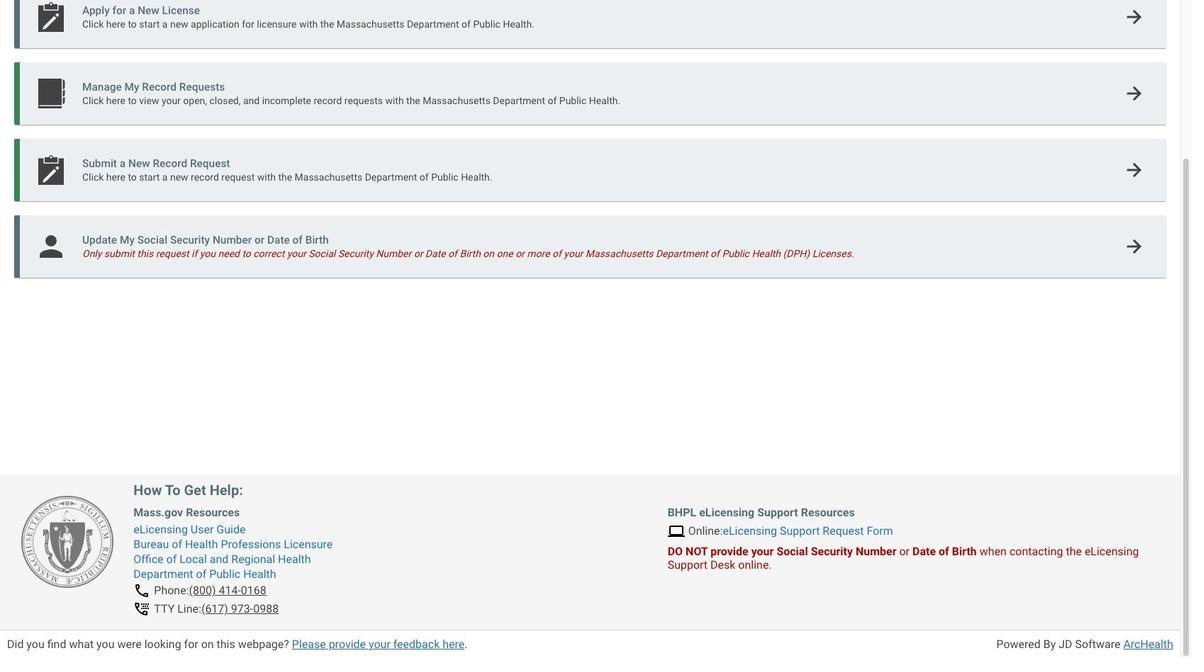 Task type: vqa. For each thing, say whether or not it's contained in the screenshot.
middle no color image
yes



Task type: describe. For each thing, give the bounding box(es) containing it.
1 no color image from the top
[[1124, 83, 1145, 104]]

2 no color image from the top
[[1124, 159, 1145, 180]]

1 no color image from the top
[[1124, 6, 1145, 27]]



Task type: locate. For each thing, give the bounding box(es) containing it.
1 vertical spatial no color image
[[1124, 159, 1145, 180]]

2 no color image from the top
[[1124, 236, 1145, 257]]

massachusetts state seal image
[[21, 496, 113, 588]]

no color image
[[1124, 6, 1145, 27], [1124, 236, 1145, 257]]

0 vertical spatial no color image
[[1124, 6, 1145, 27]]

0 vertical spatial no color image
[[1124, 83, 1145, 104]]

1 vertical spatial no color image
[[1124, 236, 1145, 257]]

no color image
[[1124, 83, 1145, 104], [1124, 159, 1145, 180]]



